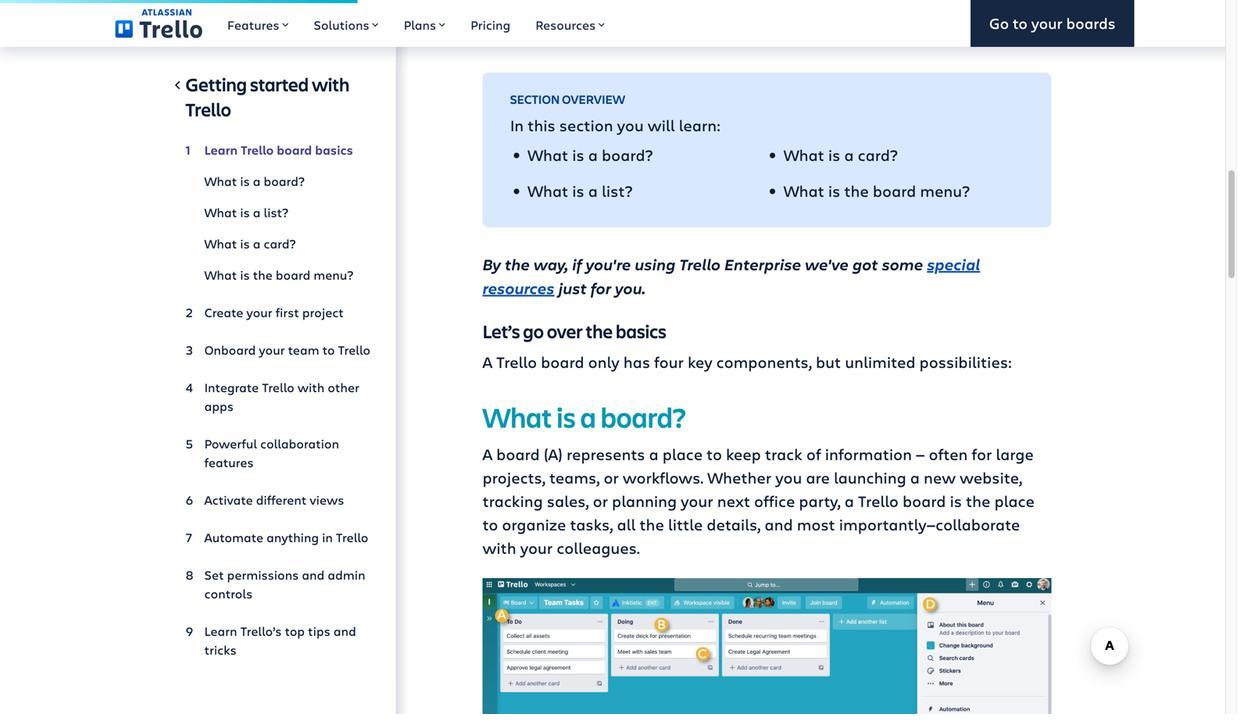 Task type: locate. For each thing, give the bounding box(es) containing it.
0 vertical spatial place
[[662, 443, 703, 465]]

board up importantly—collaborate
[[903, 490, 946, 511]]

basics
[[315, 141, 353, 158], [616, 319, 666, 343]]

go to your boards link
[[970, 0, 1134, 47]]

project
[[302, 304, 344, 321]]

menu?
[[920, 180, 970, 201], [314, 266, 353, 283]]

what is a list? link
[[186, 197, 371, 228]]

for
[[591, 278, 611, 299], [972, 443, 992, 465]]

board up projects,
[[496, 443, 540, 465]]

learn trello's top tips and tricks
[[204, 623, 356, 658]]

2 a from the top
[[483, 443, 492, 465]]

activate different views link
[[186, 484, 371, 516]]

what is a list? down section
[[528, 180, 633, 201]]

0 horizontal spatial what is a card?
[[204, 235, 296, 252]]

1 vertical spatial what is a list?
[[204, 204, 288, 221]]

1 horizontal spatial for
[[972, 443, 992, 465]]

0 vertical spatial what is a board?
[[528, 144, 653, 165]]

1 horizontal spatial you
[[775, 467, 802, 488]]

list? down the what is a board? link
[[264, 204, 288, 221]]

trello right in
[[336, 529, 368, 546]]

the inside let's go over the basics a trello board only has four key components, but unlimited possibilities:
[[586, 319, 613, 343]]

tips
[[308, 623, 330, 640]]

1 vertical spatial for
[[972, 443, 992, 465]]

a down 'let's'
[[483, 351, 492, 372]]

all
[[617, 514, 636, 535]]

page progress progress bar
[[0, 0, 359, 3]]

four
[[654, 351, 684, 372]]

are
[[806, 467, 830, 488]]

0 horizontal spatial list?
[[264, 204, 288, 221]]

powerful
[[204, 435, 257, 452]]

go
[[523, 319, 544, 343]]

trello down the getting
[[186, 97, 231, 122]]

1 horizontal spatial what is a board?
[[528, 144, 653, 165]]

apps
[[204, 398, 234, 415]]

if
[[572, 254, 582, 275]]

and down office
[[765, 514, 793, 535]]

solutions button
[[301, 0, 391, 47]]

board?
[[602, 144, 653, 165], [264, 173, 305, 189], [601, 399, 686, 436]]

0 horizontal spatial you
[[617, 114, 644, 136]]

1 horizontal spatial what is a card?
[[784, 144, 898, 165]]

list? down section
[[602, 180, 633, 201]]

0 vertical spatial basics
[[315, 141, 353, 158]]

0 vertical spatial menu?
[[920, 180, 970, 201]]

1 horizontal spatial what is a list?
[[528, 180, 633, 201]]

tasks,
[[570, 514, 613, 535]]

0 horizontal spatial and
[[302, 567, 325, 583]]

what is a board? down section
[[528, 144, 653, 165]]

—
[[916, 443, 925, 465]]

1 vertical spatial with
[[298, 379, 325, 396]]

0 vertical spatial you
[[617, 114, 644, 136]]

1 horizontal spatial what is the board menu?
[[784, 180, 970, 201]]

board up the what is a board? link
[[277, 141, 312, 158]]

the down what is a card? link
[[253, 266, 273, 283]]

0 vertical spatial a
[[483, 351, 492, 372]]

key
[[688, 351, 712, 372]]

trello inside "link"
[[336, 529, 368, 546]]

with down organize
[[483, 537, 516, 558]]

1 vertical spatial what is a card?
[[204, 235, 296, 252]]

atlassian trello image
[[115, 9, 202, 38]]

a view of a trello board image
[[483, 578, 1051, 714]]

and right tips
[[333, 623, 356, 640]]

controls
[[204, 585, 252, 602]]

team
[[288, 341, 319, 358]]

party,
[[799, 490, 841, 511]]

learn up the what is a board? link
[[204, 141, 238, 158]]

place up workflows.
[[662, 443, 703, 465]]

2 vertical spatial and
[[333, 623, 356, 640]]

you left will
[[617, 114, 644, 136]]

pricing
[[471, 16, 510, 33]]

workflows.
[[623, 467, 703, 488]]

learn inside the learn trello's top tips and tricks
[[204, 623, 237, 640]]

1 vertical spatial you
[[775, 467, 802, 488]]

1 horizontal spatial menu?
[[920, 180, 970, 201]]

whether
[[707, 467, 771, 488]]

a
[[588, 144, 598, 165], [844, 144, 854, 165], [253, 173, 261, 189], [588, 180, 598, 201], [253, 204, 261, 221], [253, 235, 261, 252], [580, 399, 596, 436], [649, 443, 659, 465], [910, 467, 920, 488], [845, 490, 854, 511]]

launching
[[834, 467, 906, 488]]

1 vertical spatial learn
[[204, 623, 237, 640]]

1 horizontal spatial place
[[994, 490, 1035, 511]]

0 horizontal spatial for
[[591, 278, 611, 299]]

features
[[227, 16, 279, 33]]

activate
[[204, 492, 253, 508]]

basics up the what is a board? link
[[315, 141, 353, 158]]

2 vertical spatial board?
[[601, 399, 686, 436]]

learn:
[[679, 114, 720, 136]]

trello
[[186, 97, 231, 122], [241, 141, 274, 158], [679, 254, 721, 275], [338, 341, 370, 358], [496, 351, 537, 372], [262, 379, 294, 396], [858, 490, 899, 511], [336, 529, 368, 546]]

or up tasks,
[[593, 490, 608, 511]]

what is a list? down the what is a board? link
[[204, 204, 288, 221]]

0 vertical spatial list?
[[602, 180, 633, 201]]

you inside "what is a board? a board (a) represents a place to keep track of information — often for large projects, teams, or workflows. whether you are launching a new website, tracking sales, or planning your next office party, a trello board is the place to organize  tasks, all the little details, and most importantly—collaborate with your colleagues."
[[775, 467, 802, 488]]

unlimited
[[845, 351, 915, 372]]

and inside the learn trello's top tips and tricks
[[333, 623, 356, 640]]

special resources
[[483, 254, 980, 299]]

what inside "what is a board? a board (a) represents a place to keep track of information — often for large projects, teams, or workflows. whether you are launching a new website, tracking sales, or planning your next office party, a trello board is the place to organize  tasks, all the little details, and most importantly—collaborate with your colleagues."
[[483, 399, 552, 436]]

for down you're
[[591, 278, 611, 299]]

tracking
[[483, 490, 543, 511]]

powerful collaboration features link
[[186, 428, 371, 478]]

1 vertical spatial what is a board?
[[204, 173, 305, 189]]

1 learn from the top
[[204, 141, 238, 158]]

features
[[204, 454, 254, 471]]

integrate trello with other apps
[[204, 379, 359, 415]]

set
[[204, 567, 224, 583]]

trello down launching
[[858, 490, 899, 511]]

0 horizontal spatial card?
[[264, 235, 296, 252]]

place
[[662, 443, 703, 465], [994, 490, 1035, 511]]

basics up "has"
[[616, 319, 666, 343]]

colleagues.
[[557, 537, 640, 558]]

the up only
[[586, 319, 613, 343]]

you
[[617, 114, 644, 136], [775, 467, 802, 488]]

permissions
[[227, 567, 299, 583]]

organize
[[502, 514, 566, 535]]

go to your boards
[[989, 13, 1116, 33]]

over
[[547, 319, 583, 343]]

got
[[852, 254, 878, 275]]

you down track
[[775, 467, 802, 488]]

1 vertical spatial and
[[302, 567, 325, 583]]

1 horizontal spatial list?
[[602, 180, 633, 201]]

trello down the onboard your team to trello link
[[262, 379, 294, 396]]

what is the board menu? up got
[[784, 180, 970, 201]]

2 horizontal spatial and
[[765, 514, 793, 535]]

what is the board menu?
[[784, 180, 970, 201], [204, 266, 353, 283]]

0 horizontal spatial what is the board menu?
[[204, 266, 353, 283]]

board down the over
[[541, 351, 584, 372]]

1 vertical spatial place
[[994, 490, 1035, 511]]

2 vertical spatial with
[[483, 537, 516, 558]]

and
[[765, 514, 793, 535], [302, 567, 325, 583], [333, 623, 356, 640]]

trello up other
[[338, 341, 370, 358]]

0 vertical spatial what is a list?
[[528, 180, 633, 201]]

with inside integrate trello with other apps
[[298, 379, 325, 396]]

you.
[[615, 278, 646, 299]]

1 horizontal spatial card?
[[858, 144, 898, 165]]

a
[[483, 351, 492, 372], [483, 443, 492, 465]]

menu? up project
[[314, 266, 353, 283]]

board? up represents
[[601, 399, 686, 436]]

admin
[[328, 567, 365, 583]]

for inside "what is a board? a board (a) represents a place to keep track of information — often for large projects, teams, or workflows. whether you are launching a new website, tracking sales, or planning your next office party, a trello board is the place to organize  tasks, all the little details, and most importantly—collaborate with your colleagues."
[[972, 443, 992, 465]]

trello inside the getting started with trello
[[186, 97, 231, 122]]

place down website,
[[994, 490, 1035, 511]]

top
[[285, 623, 305, 640]]

special
[[927, 254, 980, 275]]

what is a board? down learn trello board basics link
[[204, 173, 305, 189]]

board? down section overview in this section you will learn:
[[602, 144, 653, 165]]

0 vertical spatial what is a card?
[[784, 144, 898, 165]]

trello inside integrate trello with other apps
[[262, 379, 294, 396]]

for up website,
[[972, 443, 992, 465]]

onboard
[[204, 341, 256, 358]]

or down represents
[[604, 467, 619, 488]]

1 horizontal spatial basics
[[616, 319, 666, 343]]

set permissions and admin controls
[[204, 567, 365, 602]]

learn up tricks
[[204, 623, 237, 640]]

you inside section overview in this section you will learn:
[[617, 114, 644, 136]]

1 a from the top
[[483, 351, 492, 372]]

to right go at top right
[[1013, 13, 1028, 33]]

learn for learn trello's top tips and tricks
[[204, 623, 237, 640]]

is
[[572, 144, 584, 165], [828, 144, 840, 165], [240, 173, 250, 189], [572, 180, 584, 201], [828, 180, 840, 201], [240, 204, 250, 221], [240, 235, 250, 252], [240, 266, 250, 283], [557, 399, 576, 436], [950, 490, 962, 511]]

0 vertical spatial with
[[312, 72, 349, 97]]

a up projects,
[[483, 443, 492, 465]]

with right started
[[312, 72, 349, 97]]

trello inside "what is a board? a board (a) represents a place to keep track of information — often for large projects, teams, or workflows. whether you are launching a new website, tracking sales, or planning your next office party, a trello board is the place to organize  tasks, all the little details, and most importantly—collaborate with your colleagues."
[[858, 490, 899, 511]]

basics inside let's go over the basics a trello board only has four key components, but unlimited possibilities:
[[616, 319, 666, 343]]

trello down 'let's'
[[496, 351, 537, 372]]

0 horizontal spatial place
[[662, 443, 703, 465]]

create
[[204, 304, 243, 321]]

other
[[328, 379, 359, 396]]

board up some
[[873, 180, 916, 201]]

what
[[528, 144, 568, 165], [784, 144, 824, 165], [204, 173, 237, 189], [528, 180, 568, 201], [784, 180, 824, 201], [204, 204, 237, 221], [204, 235, 237, 252], [204, 266, 237, 283], [483, 399, 552, 436]]

1 vertical spatial basics
[[616, 319, 666, 343]]

to
[[1013, 13, 1028, 33], [322, 341, 335, 358], [707, 443, 722, 465], [483, 514, 498, 535]]

0 vertical spatial card?
[[858, 144, 898, 165]]

1 horizontal spatial and
[[333, 623, 356, 640]]

1 vertical spatial list?
[[264, 204, 288, 221]]

with inside the getting started with trello
[[312, 72, 349, 97]]

and left the admin
[[302, 567, 325, 583]]

go
[[989, 13, 1009, 33]]

board? down learn trello board basics link
[[264, 173, 305, 189]]

1 vertical spatial card?
[[264, 235, 296, 252]]

1 vertical spatial menu?
[[314, 266, 353, 283]]

2 learn from the top
[[204, 623, 237, 640]]

resources
[[535, 16, 596, 33]]

menu? up special
[[920, 180, 970, 201]]

0 vertical spatial and
[[765, 514, 793, 535]]

what is the board menu? down what is a card? link
[[204, 266, 353, 283]]

1 vertical spatial a
[[483, 443, 492, 465]]

with left other
[[298, 379, 325, 396]]

your left team
[[259, 341, 285, 358]]

solutions
[[314, 16, 369, 33]]

sales,
[[547, 490, 589, 511]]

a inside "what is a board? a board (a) represents a place to keep track of information — often for large projects, teams, or workflows. whether you are launching a new website, tracking sales, or planning your next office party, a trello board is the place to organize  tasks, all the little details, and most importantly—collaborate with your colleagues."
[[483, 443, 492, 465]]

your left boards at the right
[[1031, 13, 1062, 33]]

0 horizontal spatial what is a board?
[[204, 173, 305, 189]]

card?
[[858, 144, 898, 165], [264, 235, 296, 252]]

0 vertical spatial learn
[[204, 141, 238, 158]]

projects,
[[483, 467, 545, 488]]



Task type: describe. For each thing, give the bounding box(es) containing it.
what is a board? link
[[186, 166, 371, 197]]

onboard your team to trello
[[204, 341, 370, 358]]

first
[[276, 304, 299, 321]]

getting started with trello link
[[186, 72, 371, 128]]

1 vertical spatial board?
[[264, 173, 305, 189]]

1 vertical spatial or
[[593, 490, 608, 511]]

section
[[510, 91, 560, 107]]

create your first project
[[204, 304, 344, 321]]

will
[[648, 114, 675, 136]]

automate
[[204, 529, 263, 546]]

tricks
[[204, 642, 237, 658]]

0 vertical spatial for
[[591, 278, 611, 299]]

0 horizontal spatial basics
[[315, 141, 353, 158]]

possibilities:
[[919, 351, 1012, 372]]

to down tracking
[[483, 514, 498, 535]]

getting
[[186, 72, 247, 97]]

in
[[510, 114, 524, 136]]

trello right using
[[679, 254, 721, 275]]

views
[[310, 492, 344, 508]]

to left the keep
[[707, 443, 722, 465]]

automate anything in trello link
[[186, 522, 371, 553]]

let's
[[483, 319, 520, 343]]

resources
[[483, 278, 554, 299]]

often
[[929, 443, 968, 465]]

section overview in this section you will learn:
[[510, 91, 720, 136]]

what is a board? a board (a) represents a place to keep track of information — often for large projects, teams, or workflows. whether you are launching a new website, tracking sales, or planning your next office party, a trello board is the place to organize  tasks, all the little details, and most importantly—collaborate with your colleagues.
[[483, 399, 1035, 558]]

board inside let's go over the basics a trello board only has four key components, but unlimited possibilities:
[[541, 351, 584, 372]]

but
[[816, 351, 841, 372]]

learn trello board basics
[[204, 141, 353, 158]]

your down organize
[[520, 537, 553, 558]]

overview
[[562, 91, 625, 107]]

only
[[588, 351, 619, 372]]

using
[[635, 254, 676, 275]]

learn trello's top tips and tricks link
[[186, 616, 371, 666]]

anything
[[266, 529, 319, 546]]

a inside let's go over the basics a trello board only has four key components, but unlimited possibilities:
[[483, 351, 492, 372]]

special resources link
[[483, 254, 980, 299]]

section
[[559, 114, 613, 136]]

(a)
[[544, 443, 563, 465]]

your left first
[[246, 304, 272, 321]]

0 vertical spatial what is the board menu?
[[784, 180, 970, 201]]

with for started
[[312, 72, 349, 97]]

little
[[668, 514, 703, 535]]

your up little
[[681, 490, 713, 511]]

create your first project link
[[186, 297, 371, 328]]

resources button
[[523, 0, 618, 47]]

features button
[[215, 0, 301, 47]]

pricing link
[[458, 0, 523, 47]]

0 vertical spatial board?
[[602, 144, 653, 165]]

started
[[250, 72, 309, 97]]

board down what is a card? link
[[276, 266, 310, 283]]

getting started with trello
[[186, 72, 349, 122]]

of
[[806, 443, 821, 465]]

office
[[754, 490, 795, 511]]

in
[[322, 529, 333, 546]]

onboard your team to trello link
[[186, 334, 371, 366]]

trello's
[[240, 623, 282, 640]]

activate different views
[[204, 492, 344, 508]]

large
[[996, 443, 1034, 465]]

to right team
[[322, 341, 335, 358]]

this
[[528, 114, 555, 136]]

1 vertical spatial what is the board menu?
[[204, 266, 353, 283]]

set permissions and admin controls link
[[186, 560, 371, 610]]

trello up the what is a board? link
[[241, 141, 274, 158]]

powerful collaboration features
[[204, 435, 339, 471]]

collaboration
[[260, 435, 339, 452]]

what is the board menu? link
[[186, 259, 371, 291]]

plans button
[[391, 0, 458, 47]]

0 horizontal spatial what is a list?
[[204, 204, 288, 221]]

by the way, if you're using trello enterprise we've got some
[[483, 254, 927, 275]]

represents
[[567, 443, 645, 465]]

and inside "what is a board? a board (a) represents a place to keep track of information — often for large projects, teams, or workflows. whether you are launching a new website, tracking sales, or planning your next office party, a trello board is the place to organize  tasks, all the little details, and most importantly—collaborate with your colleagues."
[[765, 514, 793, 535]]

information
[[825, 443, 912, 465]]

what is a card? link
[[186, 228, 371, 259]]

new
[[924, 467, 956, 488]]

importantly—collaborate
[[839, 514, 1020, 535]]

learn for learn trello board basics
[[204, 141, 238, 158]]

with inside "what is a board? a board (a) represents a place to keep track of information — often for large projects, teams, or workflows. whether you are launching a new website, tracking sales, or planning your next office party, a trello board is the place to organize  tasks, all the little details, and most importantly—collaborate with your colleagues."
[[483, 537, 516, 558]]

trello inside let's go over the basics a trello board only has four key components, but unlimited possibilities:
[[496, 351, 537, 372]]

enterprise
[[724, 254, 801, 275]]

the down website,
[[966, 490, 990, 511]]

plans
[[404, 16, 436, 33]]

board? inside "what is a board? a board (a) represents a place to keep track of information — often for large projects, teams, or workflows. whether you are launching a new website, tracking sales, or planning your next office party, a trello board is the place to organize  tasks, all the little details, and most importantly—collaborate with your colleagues."
[[601, 399, 686, 436]]

has
[[623, 351, 650, 372]]

learn trello board basics link
[[186, 134, 371, 166]]

and inside set permissions and admin controls
[[302, 567, 325, 583]]

let's go over the basics a trello board only has four key components, but unlimited possibilities:
[[483, 319, 1012, 372]]

integrate
[[204, 379, 259, 396]]

the up resources
[[505, 254, 530, 275]]

the up got
[[844, 180, 869, 201]]

the down planning
[[640, 514, 664, 535]]

some
[[882, 254, 923, 275]]

with for trello
[[298, 379, 325, 396]]

website,
[[960, 467, 1022, 488]]

planning
[[612, 490, 677, 511]]

most
[[797, 514, 835, 535]]

keep
[[726, 443, 761, 465]]

integrate trello with other apps link
[[186, 372, 371, 422]]

details,
[[707, 514, 761, 535]]

boards
[[1066, 13, 1116, 33]]

teams,
[[549, 467, 600, 488]]

0 horizontal spatial menu?
[[314, 266, 353, 283]]

track
[[765, 443, 802, 465]]

0 vertical spatial or
[[604, 467, 619, 488]]



Task type: vqa. For each thing, say whether or not it's contained in the screenshot.
the top you
yes



